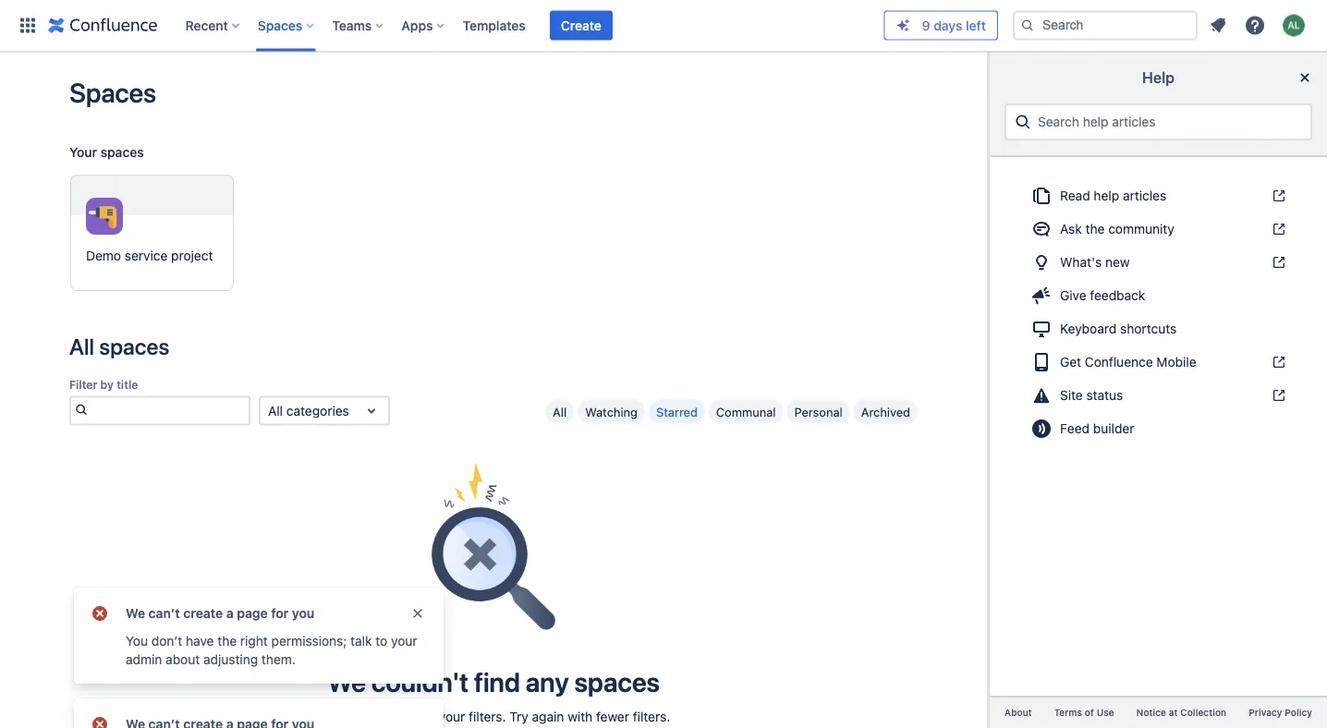 Task type: describe. For each thing, give the bounding box(es) containing it.
privacy
[[1249, 707, 1283, 718]]

right
[[240, 634, 268, 649]]

1 filters. from the left
[[469, 709, 506, 724]]

left
[[966, 18, 986, 33]]

teams button
[[327, 11, 390, 40]]

notification icon image
[[1207, 14, 1229, 37]]

days
[[934, 18, 963, 33]]

shortcut icon image inside what's new link
[[1268, 255, 1287, 270]]

communal button
[[709, 400, 783, 424]]

recent
[[185, 18, 228, 33]]

read help articles link
[[1020, 181, 1298, 211]]

collection
[[1181, 707, 1227, 718]]

give feedback
[[1060, 288, 1146, 303]]

your spaces
[[69, 145, 144, 160]]

you don't have the right permissions; talk to your admin about adjusting them.
[[126, 634, 417, 667]]

demo service project link
[[70, 175, 234, 291]]

can't
[[149, 606, 180, 621]]

spaces button
[[252, 11, 321, 40]]

your inside all spaces region
[[439, 709, 465, 724]]

your inside the you don't have the right permissions; talk to your admin about adjusting them.
[[391, 634, 417, 649]]

ask the community
[[1060, 221, 1175, 237]]

keyboard
[[1060, 321, 1117, 336]]

documents icon image
[[1031, 185, 1053, 207]]

recent button
[[180, 11, 247, 40]]

broken magnifying glass image
[[432, 463, 556, 630]]

get confluence mobile link
[[1020, 348, 1298, 377]]

apps
[[401, 18, 433, 33]]

about button
[[994, 705, 1043, 721]]

help
[[1094, 188, 1120, 203]]

shortcut icon image inside site status link
[[1268, 388, 1287, 403]]

get confluence mobile
[[1060, 354, 1197, 370]]

the inside the you don't have the right permissions; talk to your admin about adjusting them.
[[217, 634, 237, 649]]

feed builder button
[[1020, 414, 1298, 444]]

all for all spaces
[[69, 334, 94, 360]]

filter
[[69, 378, 97, 391]]

about
[[166, 652, 200, 667]]

help icon image
[[1244, 14, 1266, 37]]

terms of use
[[1054, 707, 1115, 718]]

search image
[[71, 398, 91, 420]]

spaces for your spaces
[[100, 145, 144, 160]]

search image
[[1021, 18, 1035, 33]]

a
[[226, 606, 234, 621]]

them.
[[262, 652, 296, 667]]

title
[[117, 378, 138, 391]]

your profile and preferences image
[[1283, 14, 1305, 37]]

shortcut icon image for community
[[1268, 222, 1287, 237]]

policy
[[1285, 707, 1313, 718]]

find
[[474, 666, 520, 698]]

none text field inside all spaces region
[[268, 401, 272, 420]]

help
[[1143, 69, 1175, 86]]

ask
[[1060, 221, 1082, 237]]

notice
[[1137, 707, 1166, 718]]

all spaces region
[[69, 331, 918, 726]]

all spaces
[[69, 334, 170, 360]]

watching button
[[578, 400, 645, 424]]

open image
[[361, 400, 383, 422]]

no spaces matched your filters. try again with fewer filters.
[[317, 709, 670, 724]]

keyboard shortcuts
[[1060, 321, 1177, 336]]

feed
[[1060, 421, 1090, 436]]

create link
[[550, 11, 613, 40]]

personal
[[795, 405, 843, 419]]

again
[[532, 709, 564, 724]]

what's new
[[1060, 255, 1130, 270]]

notice at collection link
[[1126, 705, 1238, 721]]

starred
[[656, 405, 698, 419]]

filter by title
[[69, 378, 138, 391]]

you
[[126, 634, 148, 649]]

templates
[[463, 18, 526, 33]]

you
[[292, 606, 315, 621]]

matched
[[383, 709, 435, 724]]

articles
[[1123, 188, 1167, 203]]

2 filters. from the left
[[633, 709, 670, 724]]

dismiss image
[[410, 606, 425, 621]]

try
[[510, 709, 529, 724]]

at
[[1169, 707, 1178, 718]]

feedback
[[1090, 288, 1146, 303]]

all for all categories
[[268, 403, 283, 418]]

adjusting
[[203, 652, 258, 667]]

Search help articles field
[[1033, 105, 1303, 139]]

fewer
[[596, 709, 629, 724]]

read
[[1060, 188, 1090, 203]]

mobile icon image
[[1031, 351, 1053, 373]]

don't
[[151, 634, 182, 649]]

2 error image from the top
[[89, 714, 111, 728]]

have
[[186, 634, 214, 649]]



Task type: locate. For each thing, give the bounding box(es) containing it.
signal icon image
[[1031, 418, 1053, 440]]

site
[[1060, 388, 1083, 403]]

site status link
[[1020, 381, 1298, 410]]

comment icon image
[[1031, 218, 1053, 240]]

premium icon image
[[896, 18, 911, 33]]

appswitcher icon image
[[17, 14, 39, 37]]

couldn't
[[371, 666, 469, 698]]

keyboard shortcuts button
[[1020, 314, 1298, 344]]

about
[[1005, 707, 1032, 718]]

site status
[[1060, 388, 1123, 403]]

we couldn't find any spaces
[[327, 666, 660, 698]]

error image
[[89, 603, 111, 625], [89, 714, 111, 728]]

spaces right your
[[100, 145, 144, 160]]

1 vertical spatial your
[[439, 709, 465, 724]]

demo service project
[[86, 248, 213, 263]]

no
[[317, 709, 334, 724]]

get
[[1060, 354, 1082, 370]]

1 horizontal spatial filters.
[[633, 709, 670, 724]]

shortcut icon image inside ask the community link
[[1268, 222, 1287, 237]]

with
[[568, 709, 593, 724]]

all up filter
[[69, 334, 94, 360]]

1 horizontal spatial we
[[327, 666, 366, 698]]

warning icon image
[[1031, 385, 1053, 407]]

1 shortcut icon image from the top
[[1268, 189, 1287, 203]]

screen icon image
[[1031, 318, 1053, 340]]

privacy policy
[[1249, 707, 1313, 718]]

4 shortcut icon image from the top
[[1268, 355, 1287, 370]]

0 horizontal spatial the
[[217, 634, 237, 649]]

mobile
[[1157, 354, 1197, 370]]

status
[[1087, 388, 1123, 403]]

notice at collection
[[1137, 707, 1227, 718]]

1 horizontal spatial all
[[268, 403, 283, 418]]

your right to
[[391, 634, 417, 649]]

create
[[183, 606, 223, 621]]

spaces right no
[[337, 709, 380, 724]]

spaces up title
[[99, 334, 170, 360]]

3 shortcut icon image from the top
[[1268, 255, 1287, 270]]

privacy policy link
[[1238, 705, 1324, 721]]

9 days left
[[922, 18, 986, 33]]

spaces for all spaces
[[99, 334, 170, 360]]

0 vertical spatial error image
[[89, 603, 111, 625]]

watching
[[585, 405, 638, 419]]

0 horizontal spatial spaces
[[69, 77, 156, 108]]

page
[[237, 606, 268, 621]]

spaces right recent popup button
[[258, 18, 303, 33]]

use
[[1097, 707, 1115, 718]]

9
[[922, 18, 931, 33]]

shortcut icon image
[[1268, 189, 1287, 203], [1268, 222, 1287, 237], [1268, 255, 1287, 270], [1268, 355, 1287, 370], [1268, 388, 1287, 403]]

your
[[69, 145, 97, 160]]

1 vertical spatial the
[[217, 634, 237, 649]]

all inside button
[[553, 405, 567, 419]]

we inside all spaces region
[[327, 666, 366, 698]]

we up no
[[327, 666, 366, 698]]

filters. right the fewer
[[633, 709, 670, 724]]

the right ask
[[1086, 221, 1105, 237]]

communal
[[716, 405, 776, 419]]

what's new link
[[1020, 248, 1298, 277]]

your spaces region
[[69, 138, 918, 306]]

spaces for no spaces matched your filters. try again with fewer filters.
[[337, 709, 380, 724]]

any
[[526, 666, 569, 698]]

1 vertical spatial spaces
[[69, 77, 156, 108]]

give feedback button
[[1020, 281, 1298, 311]]

terms
[[1054, 707, 1082, 718]]

all left categories
[[268, 403, 283, 418]]

we up you
[[126, 606, 145, 621]]

Filter by title field
[[91, 398, 249, 424]]

spaces up your spaces
[[69, 77, 156, 108]]

0 horizontal spatial filters.
[[469, 709, 506, 724]]

your
[[391, 634, 417, 649], [439, 709, 465, 724]]

templates link
[[457, 11, 531, 40]]

confluence image
[[48, 14, 158, 37], [48, 14, 158, 37]]

we for we couldn't find any spaces
[[327, 666, 366, 698]]

project
[[171, 248, 213, 263]]

personal button
[[787, 400, 850, 424]]

0 vertical spatial we
[[126, 606, 145, 621]]

shortcut icon image for mobile
[[1268, 355, 1287, 370]]

teams
[[332, 18, 372, 33]]

all button
[[545, 400, 574, 424]]

0 vertical spatial spaces
[[258, 18, 303, 33]]

5 shortcut icon image from the top
[[1268, 388, 1287, 403]]

what's
[[1060, 255, 1102, 270]]

we for we can't create a page for you
[[126, 606, 145, 621]]

admin
[[126, 652, 162, 667]]

spaces inside region
[[100, 145, 144, 160]]

feed builder
[[1060, 421, 1135, 436]]

spaces inside popup button
[[258, 18, 303, 33]]

0 horizontal spatial we
[[126, 606, 145, 621]]

to
[[376, 634, 388, 649]]

1 horizontal spatial spaces
[[258, 18, 303, 33]]

all categories
[[268, 403, 349, 418]]

2 shortcut icon image from the top
[[1268, 222, 1287, 237]]

1 vertical spatial error image
[[89, 714, 111, 728]]

shortcut icon image inside read help articles link
[[1268, 189, 1287, 203]]

demo
[[86, 248, 121, 263]]

spaces
[[258, 18, 303, 33], [69, 77, 156, 108]]

builder
[[1093, 421, 1135, 436]]

by
[[100, 378, 114, 391]]

filters. left try
[[469, 709, 506, 724]]

spaces
[[100, 145, 144, 160], [99, 334, 170, 360], [574, 666, 660, 698], [337, 709, 380, 724]]

new
[[1106, 255, 1130, 270]]

lightbulb icon image
[[1031, 251, 1053, 274]]

9 days left button
[[885, 12, 997, 39]]

apps button
[[396, 11, 452, 40]]

shortcut icon image for articles
[[1268, 189, 1287, 203]]

banner
[[0, 0, 1327, 52]]

1 horizontal spatial your
[[439, 709, 465, 724]]

create
[[561, 18, 602, 33]]

terms of use link
[[1043, 705, 1126, 721]]

1 horizontal spatial the
[[1086, 221, 1105, 237]]

all left watching
[[553, 405, 567, 419]]

read help articles
[[1060, 188, 1167, 203]]

banner containing recent
[[0, 0, 1327, 52]]

for
[[271, 606, 289, 621]]

2 horizontal spatial all
[[553, 405, 567, 419]]

0 vertical spatial the
[[1086, 221, 1105, 237]]

global element
[[11, 0, 884, 51]]

filters.
[[469, 709, 506, 724], [633, 709, 670, 724]]

0 horizontal spatial all
[[69, 334, 94, 360]]

Search field
[[1013, 11, 1198, 40]]

the
[[1086, 221, 1105, 237], [217, 634, 237, 649]]

archived
[[861, 405, 911, 419]]

we
[[126, 606, 145, 621], [327, 666, 366, 698]]

None text field
[[268, 401, 272, 420]]

1 vertical spatial we
[[327, 666, 366, 698]]

all for all
[[553, 405, 567, 419]]

0 horizontal spatial your
[[391, 634, 417, 649]]

give
[[1060, 288, 1087, 303]]

your right matched
[[439, 709, 465, 724]]

community
[[1109, 221, 1175, 237]]

archived button
[[854, 400, 918, 424]]

permissions;
[[271, 634, 347, 649]]

spaces up the fewer
[[574, 666, 660, 698]]

0 vertical spatial your
[[391, 634, 417, 649]]

shortcut icon image inside get confluence mobile link
[[1268, 355, 1287, 370]]

close image
[[1294, 67, 1316, 89]]

starred button
[[649, 400, 705, 424]]

service
[[125, 248, 168, 263]]

ask the community link
[[1020, 214, 1298, 244]]

of
[[1085, 707, 1094, 718]]

shortcuts
[[1120, 321, 1177, 336]]

1 error image from the top
[[89, 603, 111, 625]]

the up the adjusting
[[217, 634, 237, 649]]

feedback icon image
[[1031, 285, 1053, 307]]



Task type: vqa. For each thing, say whether or not it's contained in the screenshot.
'Collection'
yes



